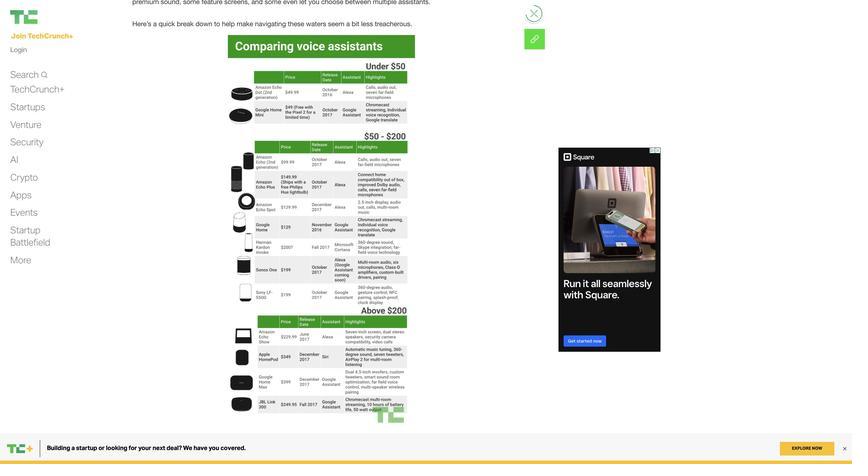 Task type: describe. For each thing, give the bounding box(es) containing it.
here's a quick break down to help make navigating these waters seem a bit less treacherous.
[[132, 20, 413, 28]]

+
[[69, 32, 73, 41]]

these
[[288, 20, 304, 28]]

crypto
[[10, 171, 38, 183]]

waters
[[306, 20, 326, 28]]

down
[[196, 20, 212, 28]]

share over email image
[[525, 29, 546, 49]]

security link
[[10, 136, 44, 148]]

x link
[[525, 29, 546, 49]]

close screen button
[[526, 5, 543, 22]]

[infogram
[[132, 444, 161, 452]]

to
[[214, 20, 220, 28]]

quick
[[159, 20, 175, 28]]

2 a from the left
[[347, 20, 350, 28]]

linkedin link
[[525, 29, 546, 49]]

ai link
[[10, 154, 18, 166]]

version]
[[163, 444, 186, 452]]

1 a from the left
[[153, 20, 157, 28]]

security
[[10, 136, 44, 148]]

battlefield
[[10, 236, 50, 248]]

events link
[[10, 206, 38, 219]]

startup battlefield
[[10, 224, 50, 248]]

search
[[10, 68, 39, 80]]

help
[[222, 20, 235, 28]]

facebook link
[[525, 29, 546, 49]]

techcrunch+
[[10, 83, 65, 95]]

login link
[[10, 44, 27, 56]]

close screen image
[[531, 10, 538, 17]]

bit
[[352, 20, 360, 28]]

startup
[[10, 224, 40, 236]]



Task type: vqa. For each thing, say whether or not it's contained in the screenshot.
LINKEDIN LINK
yes



Task type: locate. For each thing, give the bounding box(es) containing it.
mail link
[[525, 29, 546, 49]]

advertisement region
[[559, 148, 661, 352]]

join techcrunch +
[[11, 31, 73, 41]]

techcrunch+ link
[[10, 83, 65, 95]]

crypto link
[[10, 171, 38, 183]]

techcrunch link
[[10, 10, 78, 24]]

share on facebook image
[[525, 29, 546, 49]]

join
[[11, 31, 26, 40]]

copy share link link
[[525, 29, 546, 49]]

events
[[10, 206, 38, 218]]

techcrunch
[[28, 31, 69, 40]]

venture link
[[10, 118, 41, 131]]

navigating
[[255, 20, 286, 28]]

more
[[10, 254, 31, 266]]

ai
[[10, 154, 18, 165]]

treacherous.
[[375, 20, 413, 28]]

share on reddit image
[[525, 29, 546, 49]]

techcrunch image
[[10, 10, 37, 24]]

[infogram version] link
[[132, 444, 186, 452]]

[infogram version]
[[132, 444, 186, 452]]

a left quick
[[153, 20, 157, 28]]

seem
[[328, 20, 345, 28]]

search image
[[40, 71, 48, 78]]

copy share link image
[[525, 29, 546, 49]]

startups link
[[10, 101, 45, 113]]

less
[[361, 20, 373, 28]]

startup battlefield link
[[10, 224, 50, 248]]

share on x image
[[525, 29, 546, 49]]

venture
[[10, 118, 41, 130]]

reddit link
[[525, 29, 546, 49]]

here's
[[132, 20, 151, 28]]

1 horizontal spatial a
[[347, 20, 350, 28]]

make
[[237, 20, 253, 28]]

a left bit
[[347, 20, 350, 28]]

apps
[[10, 189, 32, 201]]

login
[[10, 45, 27, 54]]

more link
[[10, 254, 31, 266]]

share on linkedin image
[[525, 29, 546, 49]]

startups
[[10, 101, 45, 113]]

apps link
[[10, 189, 32, 201]]

a
[[153, 20, 157, 28], [347, 20, 350, 28]]

0 horizontal spatial a
[[153, 20, 157, 28]]

break
[[177, 20, 194, 28]]



